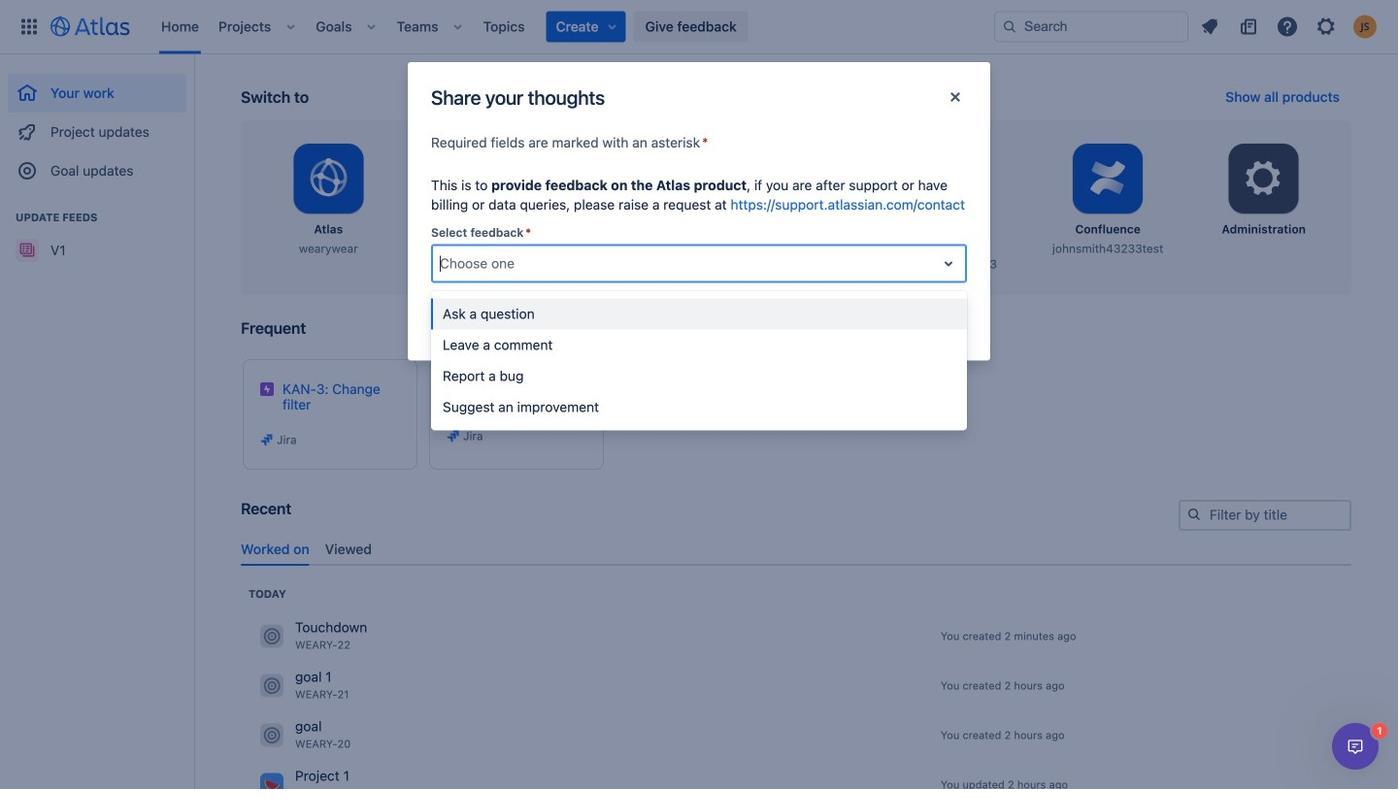 Task type: describe. For each thing, give the bounding box(es) containing it.
search image
[[1187, 507, 1202, 522]]

2 group from the top
[[8, 190, 186, 276]]

top element
[[12, 0, 994, 54]]

settings image
[[1241, 155, 1287, 202]]

1 horizontal spatial jira image
[[446, 428, 461, 444]]

0 horizontal spatial jira image
[[259, 432, 275, 448]]

open image
[[937, 252, 960, 275]]

1 townsquare image from the top
[[260, 625, 284, 648]]

1 horizontal spatial jira image
[[446, 428, 461, 444]]



Task type: locate. For each thing, give the bounding box(es) containing it.
0 horizontal spatial jira image
[[259, 432, 275, 448]]

tab list
[[233, 534, 1360, 566]]

close modal image
[[944, 85, 967, 109]]

help image
[[1276, 15, 1299, 38]]

banner
[[0, 0, 1398, 54]]

2 townsquare image from the top
[[260, 674, 284, 698]]

4 townsquare image from the top
[[260, 773, 284, 790]]

group
[[8, 54, 186, 196], [8, 190, 186, 276]]

3 townsquare image from the top
[[260, 724, 284, 747]]

Filter by title field
[[1181, 502, 1350, 529]]

jira image
[[446, 428, 461, 444], [259, 432, 275, 448]]

1 group from the top
[[8, 54, 186, 196]]

heading
[[249, 586, 286, 602]]

Search field
[[994, 11, 1189, 42]]

jira image
[[446, 428, 461, 444], [259, 432, 275, 448]]

search image
[[1002, 19, 1018, 34]]

townsquare image
[[260, 625, 284, 648], [260, 674, 284, 698], [260, 724, 284, 747], [260, 773, 284, 790]]

None text field
[[440, 254, 444, 273]]

None search field
[[994, 11, 1189, 42]]



Task type: vqa. For each thing, say whether or not it's contained in the screenshot.
group
yes



